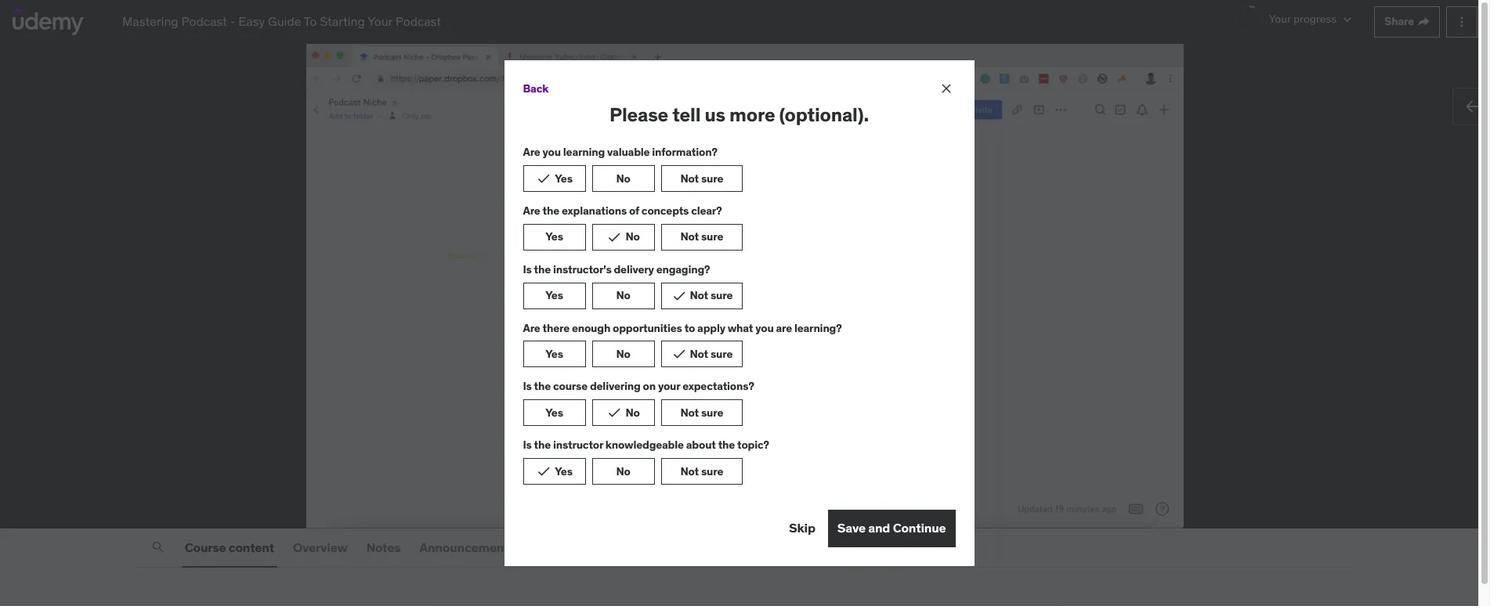 Task type: locate. For each thing, give the bounding box(es) containing it.
is left 'instructor'
[[523, 438, 532, 452]]

is for is the instructor's delivery engaging?
[[523, 262, 532, 276]]

not down about
[[680, 464, 699, 478]]

not sure down about
[[680, 464, 723, 478]]

the for instructor
[[534, 438, 551, 452]]

you
[[543, 145, 561, 159], [755, 321, 774, 335]]

concepts
[[642, 204, 689, 218]]

enough
[[572, 321, 610, 335]]

podcast
[[181, 14, 227, 29], [395, 14, 441, 29]]

not up about
[[680, 406, 699, 420]]

yes inside is the instructor's delivery engaging? group
[[545, 288, 563, 303]]

your
[[368, 14, 392, 29]]

not down clear? on the top left of the page
[[680, 230, 699, 244]]

yes down course on the bottom left of page
[[545, 406, 563, 420]]

2 podcast from the left
[[395, 14, 441, 29]]

sure for are you learning valuable information?
[[701, 171, 723, 185]]

yes inside 'are the explanations of concepts clear?' group
[[545, 230, 563, 244]]

yes up "there" at left bottom
[[545, 288, 563, 303]]

expectations?
[[683, 379, 754, 394]]

not sure inside is the course delivering on your expectations? group
[[680, 406, 723, 420]]

not inside is the course delivering on your expectations? group
[[680, 406, 699, 420]]

course
[[553, 379, 588, 394]]

yes for enough
[[545, 347, 563, 361]]

2 vertical spatial is
[[523, 438, 532, 452]]

information?
[[652, 145, 718, 159]]

the left explanations at the left top of the page
[[543, 204, 559, 218]]

1 vertical spatial are
[[523, 204, 540, 218]]

no
[[616, 171, 630, 185], [626, 230, 640, 244], [616, 288, 630, 303], [616, 347, 630, 361], [626, 406, 640, 420], [616, 464, 630, 478]]

not sure for about
[[680, 464, 723, 478]]

yes inside is the course delivering on your expectations? group
[[545, 406, 563, 420]]

no inside is the course delivering on your expectations? group
[[626, 406, 640, 420]]

3 is from the top
[[523, 438, 532, 452]]

3 are from the top
[[523, 321, 540, 335]]

no for delivery
[[616, 288, 630, 303]]

sure inside are you learning valuable information? group
[[701, 171, 723, 185]]

you left are
[[755, 321, 774, 335]]

not for about
[[680, 464, 699, 478]]

is left instructor's
[[523, 262, 532, 276]]

small image inside the are there enough opportunities to apply what you are learning? group
[[671, 347, 687, 362]]

to
[[684, 321, 695, 335]]

0 vertical spatial is
[[523, 262, 532, 276]]

sure down expectations?
[[701, 406, 723, 420]]

skip
[[789, 521, 815, 536]]

1 vertical spatial you
[[755, 321, 774, 335]]

mastering
[[122, 14, 178, 29]]

not inside 'are the explanations of concepts clear?' group
[[680, 230, 699, 244]]

not for information?
[[680, 171, 699, 185]]

is the instructor knowledgeable about the topic?
[[523, 438, 769, 452]]

not sure inside is the instructor's delivery engaging? group
[[690, 288, 733, 303]]

sure down apply
[[711, 347, 733, 361]]

not for on
[[680, 406, 699, 420]]

no inside are you learning valuable information? group
[[616, 171, 630, 185]]

no inside is the instructor's delivery engaging? group
[[616, 288, 630, 303]]

about
[[686, 438, 716, 452]]

not
[[680, 171, 699, 185], [680, 230, 699, 244], [690, 288, 708, 303], [690, 347, 708, 361], [680, 406, 699, 420], [680, 464, 699, 478]]

your
[[658, 379, 680, 394]]

yes down "there" at left bottom
[[545, 347, 563, 361]]

the left 'instructor'
[[534, 438, 551, 452]]

is for is the course delivering on your expectations?
[[523, 379, 532, 394]]

the for instructor's
[[534, 262, 551, 276]]

1 vertical spatial is
[[523, 379, 532, 394]]

valuable
[[607, 145, 650, 159]]

no down knowledgeable
[[616, 464, 630, 478]]

no down of
[[626, 230, 640, 244]]

delivering
[[590, 379, 641, 394]]

yes for instructor's
[[545, 288, 563, 303]]

podcast left - at the left top of the page
[[181, 14, 227, 29]]

is
[[523, 262, 532, 276], [523, 379, 532, 394], [523, 438, 532, 452]]

no for opportunities
[[616, 347, 630, 361]]

0 vertical spatial are
[[523, 145, 540, 159]]

not down engaging?
[[690, 288, 708, 303]]

are left "there" at left bottom
[[523, 321, 540, 335]]

yes down 'instructor'
[[555, 464, 573, 478]]

not sure inside are you learning valuable information? group
[[680, 171, 723, 185]]

save
[[837, 521, 866, 536]]

is inside 'group'
[[523, 438, 532, 452]]

small image
[[536, 171, 552, 186], [671, 288, 687, 304], [607, 405, 622, 421], [536, 464, 552, 479]]

yes down the learning
[[555, 171, 573, 185]]

sure up apply
[[711, 288, 733, 303]]

yes inside the are there enough opportunities to apply what you are learning? group
[[545, 347, 563, 361]]

small image inside 'are the explanations of concepts clear?' group
[[607, 229, 622, 245]]

not sure down clear? on the top left of the page
[[680, 230, 723, 244]]

are you learning valuable information?
[[523, 145, 718, 159]]

explanations
[[562, 204, 627, 218]]

0 vertical spatial you
[[543, 145, 561, 159]]

no up delivering
[[616, 347, 630, 361]]

small image
[[607, 229, 622, 245], [671, 347, 687, 362]]

not sure for information?
[[680, 171, 723, 185]]

sure up clear? on the top left of the page
[[701, 171, 723, 185]]

small image down are the explanations of concepts clear?
[[607, 229, 622, 245]]

back button
[[523, 73, 549, 105]]

sure inside 'are the explanations of concepts clear?' group
[[701, 230, 723, 244]]

sure down about
[[701, 464, 723, 478]]

not down to
[[690, 347, 708, 361]]

the left course on the bottom left of page
[[534, 379, 551, 394]]

small image for not sure
[[671, 347, 687, 362]]

is the instructor's delivery engaging? group
[[517, 262, 962, 309]]

2 vertical spatial are
[[523, 321, 540, 335]]

the
[[543, 204, 559, 218], [534, 262, 551, 276], [534, 379, 551, 394], [534, 438, 551, 452], [718, 438, 735, 452]]

small image down are there enough opportunities to apply what you are learning?
[[671, 347, 687, 362]]

small image inside is the instructor's delivery engaging? group
[[671, 288, 687, 304]]

the inside group
[[543, 204, 559, 218]]

the right about
[[718, 438, 735, 452]]

1 horizontal spatial small image
[[671, 347, 687, 362]]

no inside group
[[616, 347, 630, 361]]

1 are from the top
[[523, 145, 540, 159]]

you left the learning
[[543, 145, 561, 159]]

no down is the instructor's delivery engaging?
[[616, 288, 630, 303]]

no down are you learning valuable information?
[[616, 171, 630, 185]]

0 horizontal spatial small image
[[607, 229, 622, 245]]

are left explanations at the left top of the page
[[523, 204, 540, 218]]

sure down clear? on the top left of the page
[[701, 230, 723, 244]]

more
[[729, 103, 775, 127]]

not inside is the instructor knowledgeable about the topic? 'group'
[[680, 464, 699, 478]]

1 podcast from the left
[[181, 14, 227, 29]]

2 are from the top
[[523, 204, 540, 218]]

are inside group
[[523, 204, 540, 218]]

and
[[868, 521, 890, 536]]

no down is the course delivering on your expectations?
[[626, 406, 640, 420]]

2 is from the top
[[523, 379, 532, 394]]

knowledgeable
[[605, 438, 684, 452]]

not sure down expectations?
[[680, 406, 723, 420]]

1 is from the top
[[523, 262, 532, 276]]

announcements
[[419, 539, 515, 555]]

no inside 'group'
[[616, 464, 630, 478]]

udemy image
[[13, 8, 84, 35]]

not sure for concepts
[[680, 230, 723, 244]]

not sure inside is the instructor knowledgeable about the topic? 'group'
[[680, 464, 723, 478]]

podcast right your
[[395, 14, 441, 29]]

not down information?
[[680, 171, 699, 185]]

0 horizontal spatial podcast
[[181, 14, 227, 29]]

share button
[[1374, 6, 1440, 37]]

1 vertical spatial small image
[[671, 347, 687, 362]]

delivery
[[614, 262, 654, 276]]

not sure down apply
[[690, 347, 733, 361]]

yes up instructor's
[[545, 230, 563, 244]]

not sure inside 'are the explanations of concepts clear?' group
[[680, 230, 723, 244]]

sure
[[701, 171, 723, 185], [701, 230, 723, 244], [711, 288, 733, 303], [711, 347, 733, 361], [701, 406, 723, 420], [701, 464, 723, 478]]

1 horizontal spatial you
[[755, 321, 774, 335]]

easy
[[238, 14, 265, 29]]

not sure down information?
[[680, 171, 723, 185]]

video player region
[[0, 44, 1490, 529]]

(optional).
[[779, 103, 869, 127]]

sure inside is the instructor knowledgeable about the topic? 'group'
[[701, 464, 723, 478]]

please tell us more (optional). dialog
[[504, 61, 974, 566]]

yes for explanations
[[545, 230, 563, 244]]

not inside the are there enough opportunities to apply what you are learning? group
[[690, 347, 708, 361]]

the left instructor's
[[534, 262, 551, 276]]

are left the learning
[[523, 145, 540, 159]]

0 vertical spatial small image
[[607, 229, 622, 245]]

to
[[304, 14, 317, 29]]

overview button
[[290, 529, 351, 567]]

are
[[523, 145, 540, 159], [523, 204, 540, 218], [523, 321, 540, 335]]

are there enough opportunities to apply what you are learning?
[[523, 321, 842, 335]]

small image inside are you learning valuable information? group
[[536, 171, 552, 186]]

not sure
[[680, 171, 723, 185], [680, 230, 723, 244], [690, 288, 733, 303], [690, 347, 733, 361], [680, 406, 723, 420], [680, 464, 723, 478]]

yes
[[555, 171, 573, 185], [545, 230, 563, 244], [545, 288, 563, 303], [545, 347, 563, 361], [545, 406, 563, 420], [555, 464, 573, 478]]

medium image
[[1463, 97, 1482, 116]]

yes for course
[[545, 406, 563, 420]]

not inside are you learning valuable information? group
[[680, 171, 699, 185]]

is left course on the bottom left of page
[[523, 379, 532, 394]]

1 horizontal spatial podcast
[[395, 14, 441, 29]]

sure inside is the course delivering on your expectations? group
[[701, 406, 723, 420]]

not sure up apply
[[690, 288, 733, 303]]

sure for are the explanations of concepts clear?
[[701, 230, 723, 244]]

0 horizontal spatial you
[[543, 145, 561, 159]]



Task type: vqa. For each thing, say whether or not it's contained in the screenshot.
insulting.
no



Task type: describe. For each thing, give the bounding box(es) containing it.
engaging?
[[656, 262, 710, 276]]

save and continue
[[837, 521, 946, 536]]

no inside 'are the explanations of concepts clear?' group
[[626, 230, 640, 244]]

xsmall image
[[1417, 15, 1430, 28]]

are
[[776, 321, 792, 335]]

no for knowledgeable
[[616, 464, 630, 478]]

not sure for on
[[680, 406, 723, 420]]

apply
[[697, 321, 725, 335]]

small image inside is the course delivering on your expectations? group
[[607, 405, 622, 421]]

instructor
[[553, 438, 603, 452]]

on
[[643, 379, 656, 394]]

opportunities
[[613, 321, 682, 335]]

share
[[1384, 14, 1414, 28]]

announcements button
[[416, 529, 518, 567]]

not sure inside the are there enough opportunities to apply what you are learning? group
[[690, 347, 733, 361]]

are for are there enough opportunities to apply what you are learning?
[[523, 321, 540, 335]]

is the instructor's delivery engaging?
[[523, 262, 710, 276]]

no for valuable
[[616, 171, 630, 185]]

are for are the explanations of concepts clear?
[[523, 204, 540, 218]]

mastering podcast -  easy guide to starting your podcast link
[[122, 13, 441, 30]]

course content
[[185, 539, 274, 555]]

is the instructor knowledgeable about the topic? group
[[517, 438, 962, 485]]

course
[[185, 539, 226, 555]]

-
[[230, 14, 235, 29]]

sure for is the instructor knowledgeable about the topic?
[[701, 464, 723, 478]]

not inside is the instructor's delivery engaging? group
[[690, 288, 708, 303]]

notes
[[366, 539, 401, 555]]

skip button
[[789, 510, 815, 548]]

is the course delivering on your expectations?
[[523, 379, 754, 394]]

back please tell us more (optional).
[[523, 81, 869, 127]]

learning?
[[794, 321, 842, 335]]

of
[[629, 204, 639, 218]]

are the explanations of concepts clear? group
[[517, 204, 962, 251]]

search image
[[150, 540, 166, 556]]

learning
[[563, 145, 605, 159]]

guide
[[268, 14, 301, 29]]

small image for no
[[607, 229, 622, 245]]

sure inside the are there enough opportunities to apply what you are learning? group
[[711, 347, 733, 361]]

yes inside is the instructor knowledgeable about the topic? 'group'
[[555, 464, 573, 478]]

clear?
[[691, 204, 722, 218]]

topic?
[[737, 438, 769, 452]]

instructor's
[[553, 262, 612, 276]]

the for explanations
[[543, 204, 559, 218]]

what
[[728, 321, 753, 335]]

is for is the instructor knowledgeable about the topic?
[[523, 438, 532, 452]]

are for are you learning valuable information?
[[523, 145, 540, 159]]

tell
[[672, 103, 701, 127]]

are you learning valuable information? group
[[517, 145, 962, 192]]

the for course
[[534, 379, 551, 394]]

yes inside are you learning valuable information? group
[[555, 171, 573, 185]]

sure for is the course delivering on your expectations?
[[701, 406, 723, 420]]

content
[[229, 539, 274, 555]]

are the explanations of concepts clear?
[[523, 204, 722, 218]]

there
[[543, 321, 570, 335]]

us
[[705, 103, 725, 127]]

please
[[610, 103, 668, 127]]

save and continue button
[[828, 510, 955, 548]]

sure inside is the instructor's delivery engaging? group
[[711, 288, 733, 303]]

back
[[523, 81, 549, 96]]

notes button
[[363, 529, 404, 567]]

are there enough opportunities to apply what you are learning? group
[[517, 321, 962, 368]]

is the course delivering on your expectations? group
[[517, 379, 962, 426]]

not for concepts
[[680, 230, 699, 244]]

overview
[[293, 539, 347, 555]]

small image inside is the instructor knowledgeable about the topic? 'group'
[[536, 464, 552, 479]]

starting
[[320, 14, 365, 29]]

course content button
[[182, 529, 277, 567]]

continue
[[893, 521, 946, 536]]

close modal image
[[938, 81, 954, 97]]

mastering podcast -  easy guide to starting your podcast
[[122, 14, 441, 29]]



